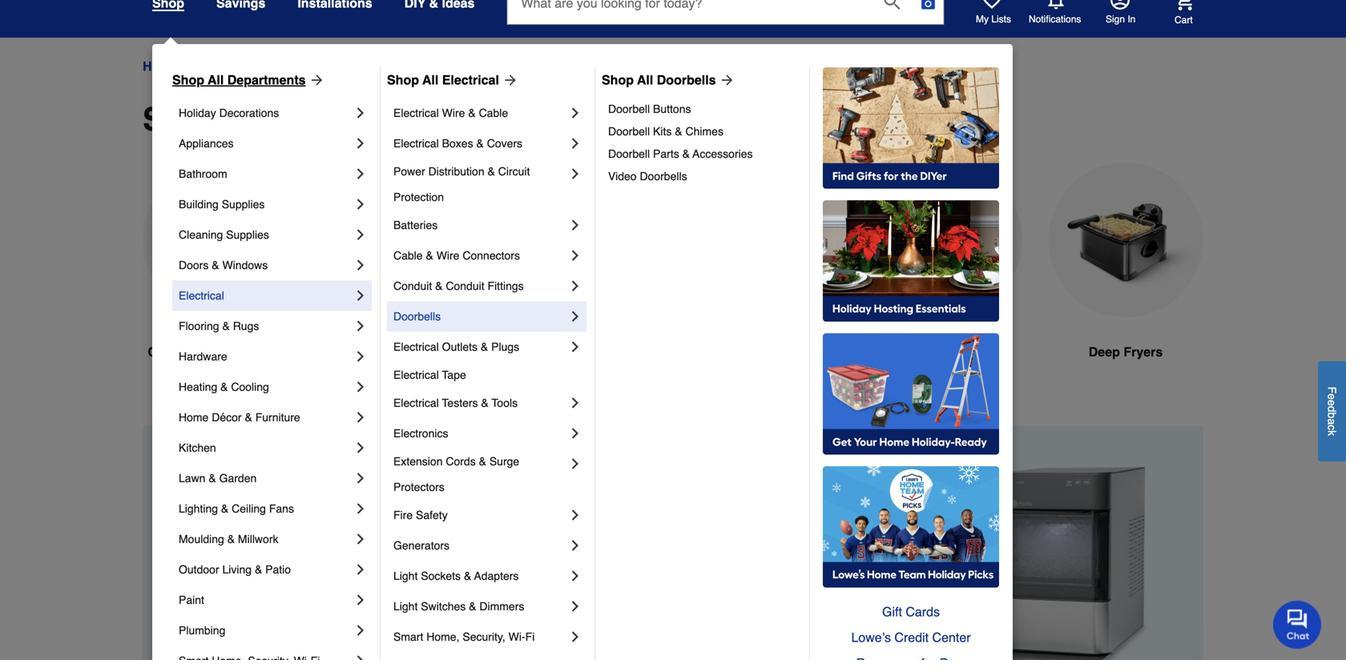 Task type: vqa. For each thing, say whether or not it's contained in the screenshot.
1st within from the right
no



Task type: locate. For each thing, give the bounding box(es) containing it.
1 arrow right image from the left
[[306, 72, 325, 88]]

cable down batteries
[[393, 249, 423, 262]]

chevron right image for fire safety
[[567, 507, 583, 523]]

shop inside shop all departments 'link'
[[172, 73, 204, 87]]

electrical tape
[[393, 369, 466, 381]]

parts
[[653, 147, 679, 160]]

find gifts for the diyer. image
[[823, 67, 999, 189]]

appliances right departments
[[310, 59, 372, 74]]

1 horizontal spatial shop
[[387, 73, 419, 87]]

bathroom
[[179, 167, 227, 180]]

chevron right image for home décor & furniture
[[353, 409, 369, 425]]

home link
[[143, 57, 178, 76]]

chevron right image for flooring & rugs
[[353, 318, 369, 334]]

1 vertical spatial small
[[143, 101, 228, 138]]

lawn
[[179, 472, 206, 485]]

& inside the "power distribution & circuit protection"
[[488, 165, 495, 178]]

chevron right image for paint
[[353, 592, 369, 608]]

0 vertical spatial supplies
[[222, 198, 265, 211]]

chevron right image for doorbells
[[567, 308, 583, 325]]

video doorbells link
[[608, 165, 798, 188]]

1 horizontal spatial all
[[422, 73, 439, 87]]

& left cooling
[[220, 381, 228, 393]]

makers
[[417, 345, 462, 359]]

chevron right image for doors & windows
[[353, 257, 369, 273]]

all up doorbell buttons
[[637, 73, 653, 87]]

doorbells down parts
[[640, 170, 687, 183]]

shop all departments
[[172, 73, 306, 87]]

rugs
[[233, 320, 259, 333]]

1 doorbell from the top
[[608, 103, 650, 115]]

arrow right image up the doorbell buttons link on the top of page
[[716, 72, 735, 88]]

light down generators
[[393, 570, 418, 583]]

chevron right image
[[353, 105, 369, 121], [353, 135, 369, 151], [567, 217, 583, 233], [567, 248, 583, 264], [353, 257, 369, 273], [353, 318, 369, 334], [353, 349, 369, 365], [353, 379, 369, 395], [567, 395, 583, 411], [353, 440, 369, 456], [567, 456, 583, 472], [353, 470, 369, 486], [353, 501, 369, 517], [353, 531, 369, 547], [567, 538, 583, 554], [567, 599, 583, 615], [353, 653, 369, 660]]

2 arrow right image from the left
[[716, 72, 735, 88]]

a chefman stainless steel deep fryer. image
[[1048, 163, 1204, 318]]

boxes
[[442, 137, 473, 150]]

supplies for cleaning supplies
[[226, 228, 269, 241]]

camera image
[[920, 0, 936, 11]]

chevron right image for lighting & ceiling fans
[[353, 501, 369, 517]]

a
[[1326, 418, 1339, 425]]

switches
[[421, 600, 466, 613]]

notifications
[[1029, 14, 1081, 25]]

electrical up electrical tape
[[393, 341, 439, 353]]

1 horizontal spatial home
[[179, 411, 209, 424]]

fire
[[393, 509, 413, 522]]

paint
[[179, 594, 204, 607]]

doors & windows
[[179, 259, 268, 272]]

& right boxes
[[476, 137, 484, 150]]

0 horizontal spatial small
[[143, 101, 228, 138]]

1 horizontal spatial cable
[[479, 107, 508, 119]]

0 vertical spatial doorbell
[[608, 103, 650, 115]]

small up bathroom
[[143, 101, 228, 138]]

shop inside shop all electrical link
[[387, 73, 419, 87]]

electrical tape link
[[393, 362, 583, 388]]

1 horizontal spatial conduit
[[446, 280, 484, 292]]

wire up boxes
[[442, 107, 465, 119]]

&
[[468, 107, 476, 119], [675, 125, 682, 138], [476, 137, 484, 150], [682, 147, 690, 160], [488, 165, 495, 178], [426, 249, 433, 262], [212, 259, 219, 272], [435, 280, 443, 292], [222, 320, 230, 333], [481, 341, 488, 353], [220, 381, 228, 393], [481, 397, 489, 409], [245, 411, 252, 424], [479, 455, 486, 468], [209, 472, 216, 485], [221, 502, 229, 515], [227, 533, 235, 546], [255, 563, 262, 576], [464, 570, 471, 583], [469, 600, 476, 613]]

electrical up flooring
[[179, 289, 224, 302]]

chevron right image for cable & wire connectors
[[567, 248, 583, 264]]

k
[[1326, 430, 1339, 436]]

bathroom link
[[179, 159, 353, 189]]

flooring
[[179, 320, 219, 333]]

b
[[1326, 412, 1339, 418]]

2 vertical spatial doorbell
[[608, 147, 650, 160]]

f
[[1326, 387, 1339, 394]]

& inside extension cords & surge protectors
[[479, 455, 486, 468]]

chevron right image
[[567, 105, 583, 121], [567, 135, 583, 151], [353, 166, 369, 182], [567, 166, 583, 182], [353, 196, 369, 212], [353, 227, 369, 243], [567, 278, 583, 294], [353, 288, 369, 304], [567, 308, 583, 325], [567, 339, 583, 355], [353, 409, 369, 425], [567, 425, 583, 442], [567, 507, 583, 523], [353, 562, 369, 578], [567, 568, 583, 584], [353, 592, 369, 608], [353, 623, 369, 639], [567, 629, 583, 645]]

electrical for electrical testers & tools
[[393, 397, 439, 409]]

paint link
[[179, 585, 353, 615]]

light
[[393, 570, 418, 583], [393, 600, 418, 613]]

fittings
[[488, 280, 524, 292]]

chevron right image for bathroom
[[353, 166, 369, 182]]

garden
[[219, 472, 257, 485]]

3 doorbell from the top
[[608, 147, 650, 160]]

sign
[[1106, 14, 1125, 25]]

2 horizontal spatial all
[[637, 73, 653, 87]]

chevron right image for outdoor living & patio
[[353, 562, 369, 578]]

electrical up the electronics
[[393, 397, 439, 409]]

light for light switches & dimmers
[[393, 600, 418, 613]]

doorbell up video
[[608, 147, 650, 160]]

2 horizontal spatial shop
[[602, 73, 634, 87]]

flooring & rugs
[[179, 320, 259, 333]]

building
[[179, 198, 219, 211]]

0 horizontal spatial conduit
[[393, 280, 432, 292]]

0 horizontal spatial arrow right image
[[306, 72, 325, 88]]

protectors
[[393, 481, 445, 494]]

0 vertical spatial appliances link
[[192, 57, 261, 76]]

1 vertical spatial light
[[393, 600, 418, 613]]

electrical for electrical boxes & covers
[[393, 137, 439, 150]]

electrical for electrical outlets & plugs
[[393, 341, 439, 353]]

home inside 'link'
[[179, 411, 209, 424]]

small appliances
[[275, 59, 372, 74], [143, 101, 407, 138]]

small appliances down departments
[[143, 101, 407, 138]]

1 vertical spatial cable
[[393, 249, 423, 262]]

e up the d
[[1326, 394, 1339, 400]]

chevron right image for hardware
[[353, 349, 369, 365]]

cords
[[446, 455, 476, 468]]

all for doorbells
[[637, 73, 653, 87]]

& right kits
[[675, 125, 682, 138]]

appliances
[[192, 59, 261, 74], [310, 59, 372, 74], [236, 101, 407, 138], [179, 137, 234, 150]]

safety
[[416, 509, 448, 522]]

home for home décor & furniture
[[179, 411, 209, 424]]

cable
[[479, 107, 508, 119], [393, 249, 423, 262]]

arrow right image inside shop all departments 'link'
[[306, 72, 325, 88]]

cable up covers
[[479, 107, 508, 119]]

credit
[[895, 630, 929, 645]]

chevron right image for building supplies
[[353, 196, 369, 212]]

chevron right image for appliances
[[353, 135, 369, 151]]

arrow right image
[[306, 72, 325, 88], [716, 72, 735, 88]]

e up b
[[1326, 400, 1339, 406]]

supplies for building supplies
[[222, 198, 265, 211]]

& right 'cords'
[[479, 455, 486, 468]]

lawn & garden link
[[179, 463, 353, 494]]

& right doors
[[212, 259, 219, 272]]

search image
[[884, 0, 900, 10]]

small appliances up 'holiday decorations' link
[[275, 59, 372, 74]]

1 light from the top
[[393, 570, 418, 583]]

electrical down shop all electrical
[[393, 107, 439, 119]]

chevron right image for cleaning supplies
[[353, 227, 369, 243]]

hardware
[[179, 350, 227, 363]]

doorbell down shop all doorbells
[[608, 103, 650, 115]]

wire
[[442, 107, 465, 119], [436, 249, 460, 262]]

small up 'holiday decorations' link
[[275, 59, 307, 74]]

electrical up power
[[393, 137, 439, 150]]

advertisement region
[[143, 426, 1204, 660]]

surge
[[489, 455, 519, 468]]

supplies up cleaning supplies
[[222, 198, 265, 211]]

light sockets & adapters
[[393, 570, 519, 583]]

chevron right image for holiday decorations
[[353, 105, 369, 121]]

shop up doorbell buttons
[[602, 73, 634, 87]]

sign in button
[[1106, 0, 1136, 26]]

heating & cooling
[[179, 381, 269, 393]]

0 vertical spatial light
[[393, 570, 418, 583]]

1 shop from the left
[[172, 73, 204, 87]]

electrical boxes & covers link
[[393, 128, 567, 159]]

fire safety
[[393, 509, 448, 522]]

doorbells link
[[393, 301, 567, 332]]

wi-
[[509, 631, 525, 643]]

electrical up electrical wire & cable link
[[442, 73, 499, 87]]

lowe's home improvement account image
[[1111, 0, 1130, 10]]

1 vertical spatial supplies
[[226, 228, 269, 241]]

a stainless steel toaster oven. image
[[505, 163, 660, 318]]

f e e d b a c k button
[[1318, 361, 1346, 461]]

2 e from the top
[[1326, 400, 1339, 406]]

holiday hosting essentials. image
[[823, 200, 999, 322]]

0 horizontal spatial shop
[[172, 73, 204, 87]]

kitchen
[[179, 442, 216, 454]]

3 shop from the left
[[602, 73, 634, 87]]

outdoor living & patio
[[179, 563, 291, 576]]

electrical down ice
[[393, 369, 439, 381]]

0 horizontal spatial all
[[208, 73, 224, 87]]

appliances link down decorations
[[179, 128, 353, 159]]

3 all from the left
[[637, 73, 653, 87]]

0 vertical spatial home
[[143, 59, 178, 74]]

home décor & furniture link
[[179, 402, 353, 433]]

1 all from the left
[[208, 73, 224, 87]]

lighting
[[179, 502, 218, 515]]

patio
[[265, 563, 291, 576]]

0 horizontal spatial cable
[[393, 249, 423, 262]]

supplies up windows
[[226, 228, 269, 241]]

1 vertical spatial doorbell
[[608, 125, 650, 138]]

in
[[1128, 14, 1136, 25]]

blenders link
[[867, 163, 1022, 400]]

shop inside shop all doorbells link
[[602, 73, 634, 87]]

cleaning supplies
[[179, 228, 269, 241]]

doorbell down doorbell buttons
[[608, 125, 650, 138]]

security,
[[463, 631, 505, 643]]

shop up electrical wire & cable
[[387, 73, 419, 87]]

1 horizontal spatial arrow right image
[[716, 72, 735, 88]]

kits
[[653, 125, 672, 138]]

conduit
[[393, 280, 432, 292], [446, 280, 484, 292]]

arrow right image
[[499, 72, 518, 88]]

shop up holiday
[[172, 73, 204, 87]]

& left millwork
[[227, 533, 235, 546]]

doorbell for doorbell kits & chimes
[[608, 125, 650, 138]]

1 vertical spatial home
[[179, 411, 209, 424]]

doorbells up ice
[[393, 310, 441, 323]]

appliances link up holiday decorations
[[192, 57, 261, 76]]

0 vertical spatial doorbells
[[657, 73, 716, 87]]

Search Query text field
[[508, 0, 871, 24]]

& right lawn
[[209, 472, 216, 485]]

holiday decorations link
[[179, 98, 353, 128]]

all up holiday decorations
[[208, 73, 224, 87]]

chevron right image for electrical testers & tools
[[567, 395, 583, 411]]

wire up conduit & conduit fittings
[[436, 249, 460, 262]]

& up electrical boxes & covers link
[[468, 107, 476, 119]]

0 vertical spatial small
[[275, 59, 307, 74]]

1 horizontal spatial small
[[275, 59, 307, 74]]

electrical outlets & plugs link
[[393, 332, 567, 362]]

2 all from the left
[[422, 73, 439, 87]]

lowe's home improvement cart image
[[1175, 0, 1194, 10]]

chevron right image for generators
[[567, 538, 583, 554]]

2 light from the top
[[393, 600, 418, 613]]

None search field
[[507, 0, 944, 40]]

0 vertical spatial wire
[[442, 107, 465, 119]]

0 horizontal spatial home
[[143, 59, 178, 74]]

arrow right image up 'holiday decorations' link
[[306, 72, 325, 88]]

light up smart
[[393, 600, 418, 613]]

2 shop from the left
[[387, 73, 419, 87]]

power
[[393, 165, 425, 178]]

chevron right image for heating & cooling
[[353, 379, 369, 395]]

chevron right image for smart home, security, wi-fi
[[567, 629, 583, 645]]

cart
[[1175, 14, 1193, 25]]

all up electrical wire & cable
[[422, 73, 439, 87]]

shop all electrical
[[387, 73, 499, 87]]

shop for shop all departments
[[172, 73, 204, 87]]

0 vertical spatial cable
[[479, 107, 508, 119]]

doorbells up buttons
[[657, 73, 716, 87]]

ovens
[[587, 345, 627, 359]]

electrical boxes & covers
[[393, 137, 522, 150]]

chevron right image for electronics
[[567, 425, 583, 442]]

doorbells
[[657, 73, 716, 87], [640, 170, 687, 183], [393, 310, 441, 323]]

electrical for electrical wire & cable
[[393, 107, 439, 119]]

fire safety link
[[393, 500, 567, 530]]

& left 'circuit' at the top
[[488, 165, 495, 178]]

décor
[[212, 411, 242, 424]]

extension cords & surge protectors link
[[393, 449, 567, 500]]

appliances down small appliances link
[[236, 101, 407, 138]]

2 conduit from the left
[[446, 280, 484, 292]]

chevron right image for kitchen
[[353, 440, 369, 456]]

all inside 'link'
[[208, 73, 224, 87]]

chevron right image for light sockets & adapters
[[567, 568, 583, 584]]

my
[[976, 14, 989, 25]]

arrow right image inside shop all doorbells link
[[716, 72, 735, 88]]

gift cards link
[[823, 599, 999, 625]]

& right décor
[[245, 411, 252, 424]]

extension
[[393, 455, 443, 468]]

2 doorbell from the top
[[608, 125, 650, 138]]



Task type: describe. For each thing, give the bounding box(es) containing it.
chevron right image for power distribution & circuit protection
[[567, 166, 583, 182]]

portable ice makers link
[[324, 163, 479, 400]]

departments
[[227, 73, 306, 87]]

lowe's home improvement notification center image
[[1046, 0, 1066, 10]]

gift
[[882, 605, 902, 619]]

electrical wire & cable link
[[393, 98, 567, 128]]

video doorbells
[[608, 170, 687, 183]]

a silver-colored new air portable ice maker. image
[[324, 163, 479, 318]]

chevron right image for batteries
[[567, 217, 583, 233]]

lighting & ceiling fans link
[[179, 494, 353, 524]]

all for electrical
[[422, 73, 439, 87]]

electrical testers & tools
[[393, 397, 518, 409]]

ceiling
[[232, 502, 266, 515]]

chevron right image for electrical
[[353, 288, 369, 304]]

conduit & conduit fittings link
[[393, 271, 567, 301]]

arrow right image for shop all departments
[[306, 72, 325, 88]]

smart home, security, wi-fi link
[[393, 622, 567, 652]]

& right sockets
[[464, 570, 471, 583]]

appliances up bathroom
[[179, 137, 234, 150]]

& left "rugs"
[[222, 320, 230, 333]]

doorbell for doorbell buttons
[[608, 103, 650, 115]]

& down cable & wire connectors at the top of page
[[435, 280, 443, 292]]

small appliances link
[[275, 57, 372, 76]]

home for home
[[143, 59, 178, 74]]

chevron right image for electrical boxes & covers
[[567, 135, 583, 151]]

cable & wire connectors
[[393, 249, 520, 262]]

covers
[[487, 137, 522, 150]]

1 e from the top
[[1326, 394, 1339, 400]]

c
[[1326, 425, 1339, 430]]

lowe's credit center link
[[823, 625, 999, 651]]

lighting & ceiling fans
[[179, 502, 294, 515]]

home décor & furniture
[[179, 411, 300, 424]]

doorbell kits & chimes
[[608, 125, 724, 138]]

outdoor
[[179, 563, 219, 576]]

conduit & conduit fittings
[[393, 280, 524, 292]]

shop for shop all electrical
[[387, 73, 419, 87]]

electronics link
[[393, 418, 567, 449]]

chevron right image for extension cords & surge protectors
[[567, 456, 583, 472]]

& right parts
[[682, 147, 690, 160]]

1 vertical spatial small appliances
[[143, 101, 407, 138]]

small inside small appliances link
[[275, 59, 307, 74]]

chevron right image for plumbing
[[353, 623, 369, 639]]

chevron right image for light switches & dimmers
[[567, 599, 583, 615]]

& left patio
[[255, 563, 262, 576]]

chevron right image for electrical outlets & plugs
[[567, 339, 583, 355]]

decorations
[[219, 107, 279, 119]]

doors
[[179, 259, 209, 272]]

1 vertical spatial wire
[[436, 249, 460, 262]]

shop all departments link
[[172, 71, 325, 90]]

blenders
[[917, 345, 972, 359]]

deep fryers link
[[1048, 163, 1204, 400]]

countertop
[[148, 345, 217, 359]]

electrical for electrical tape
[[393, 369, 439, 381]]

center
[[932, 630, 971, 645]]

hardware link
[[179, 341, 353, 372]]

light switches & dimmers link
[[393, 591, 567, 622]]

plugs
[[491, 341, 519, 353]]

deep fryers
[[1089, 345, 1163, 359]]

power distribution & circuit protection
[[393, 165, 533, 204]]

tape
[[442, 369, 466, 381]]

& left tools at the left bottom of page
[[481, 397, 489, 409]]

generators
[[393, 539, 450, 552]]

chat invite button image
[[1273, 600, 1322, 649]]

circuit
[[498, 165, 530, 178]]

2 vertical spatial doorbells
[[393, 310, 441, 323]]

electronics
[[393, 427, 448, 440]]

cooling
[[231, 381, 269, 393]]

home,
[[426, 631, 460, 643]]

shop all doorbells link
[[602, 71, 735, 90]]

protection
[[393, 191, 444, 204]]

doorbell for doorbell parts & accessories
[[608, 147, 650, 160]]

1 vertical spatial doorbells
[[640, 170, 687, 183]]

lists
[[991, 14, 1011, 25]]

& left ceiling
[[221, 502, 229, 515]]

deep
[[1089, 345, 1120, 359]]

1 vertical spatial appliances link
[[179, 128, 353, 159]]

all for departments
[[208, 73, 224, 87]]

distribution
[[428, 165, 484, 178]]

cart button
[[1152, 0, 1194, 26]]

chevron right image for moulding & millwork
[[353, 531, 369, 547]]

lowe's home improvement lists image
[[982, 0, 1002, 10]]

lowe's
[[851, 630, 891, 645]]

chevron right image for lawn & garden
[[353, 470, 369, 486]]

accessories
[[693, 147, 753, 160]]

generators link
[[393, 530, 567, 561]]

& down batteries
[[426, 249, 433, 262]]

cable & wire connectors link
[[393, 240, 567, 271]]

heating & cooling link
[[179, 372, 353, 402]]

1 conduit from the left
[[393, 280, 432, 292]]

heating
[[179, 381, 217, 393]]

lawn & garden
[[179, 472, 257, 485]]

appliances up holiday decorations
[[192, 59, 261, 74]]

& left plugs
[[481, 341, 488, 353]]

doorbell buttons link
[[608, 98, 798, 120]]

cards
[[906, 605, 940, 619]]

f e e d b a c k
[[1326, 387, 1339, 436]]

electrical outlets & plugs
[[393, 341, 519, 353]]

adapters
[[474, 570, 519, 583]]

a gray and stainless steel ninja air fryer. image
[[686, 163, 841, 318]]

portable ice makers
[[341, 345, 462, 359]]

& left dimmers
[[469, 600, 476, 613]]

shop for shop all doorbells
[[602, 73, 634, 87]]

living
[[222, 563, 252, 576]]

countertop microwaves
[[148, 345, 293, 359]]

a gray ninja blender. image
[[867, 163, 1022, 318]]

a black and stainless steel countertop microwave. image
[[143, 163, 298, 318]]

batteries link
[[393, 210, 567, 240]]

fans
[[269, 502, 294, 515]]

moulding
[[179, 533, 224, 546]]

doorbell parts & accessories link
[[608, 143, 798, 165]]

light switches & dimmers
[[393, 600, 524, 613]]

fi
[[525, 631, 535, 643]]

holiday
[[179, 107, 216, 119]]

light for light sockets & adapters
[[393, 570, 418, 583]]

my lists
[[976, 14, 1011, 25]]

get your home holiday-ready. image
[[823, 333, 999, 455]]

lowe's home team holiday picks. image
[[823, 466, 999, 588]]

doors & windows link
[[179, 250, 353, 280]]

doorbell parts & accessories
[[608, 147, 753, 160]]

chevron right image for electrical wire & cable
[[567, 105, 583, 121]]

chevron right image for conduit & conduit fittings
[[567, 278, 583, 294]]

countertop microwaves link
[[143, 163, 298, 400]]

0 vertical spatial small appliances
[[275, 59, 372, 74]]

microwaves
[[220, 345, 293, 359]]

arrow right image for shop all doorbells
[[716, 72, 735, 88]]



